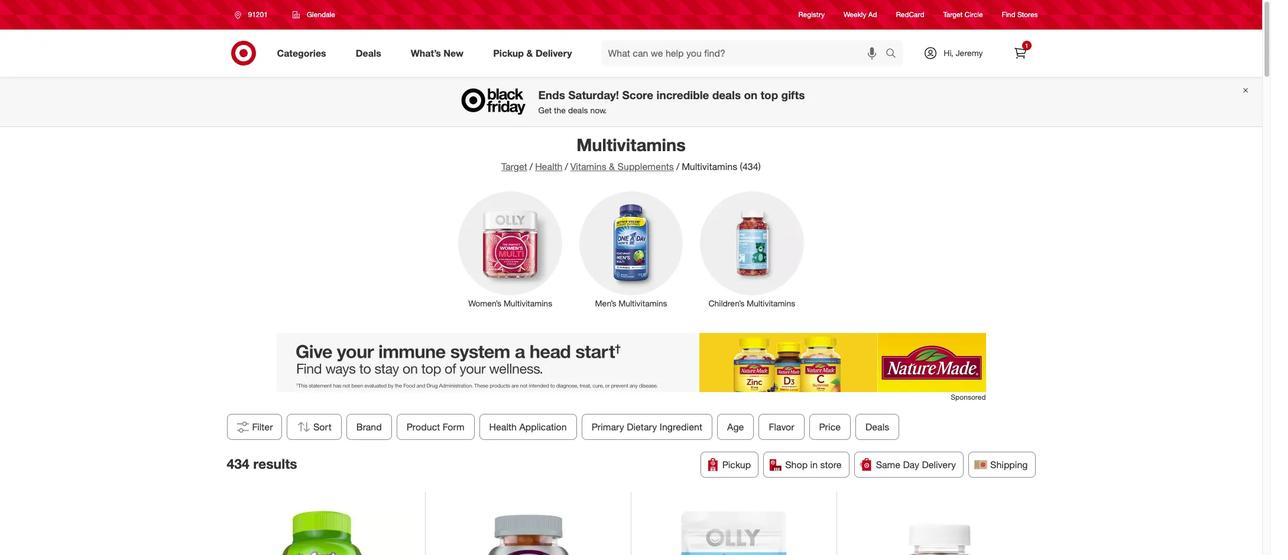 Task type: vqa. For each thing, say whether or not it's contained in the screenshot.
Make a splash image
no



Task type: locate. For each thing, give the bounding box(es) containing it.
brand button
[[346, 415, 392, 441]]

price button
[[809, 415, 851, 441]]

target circle link
[[944, 10, 983, 20]]

jeremy
[[956, 48, 983, 58]]

shipping button
[[969, 453, 1036, 479]]

multivitamins
[[577, 134, 686, 156], [682, 161, 738, 173], [504, 299, 553, 309], [619, 299, 667, 309], [747, 299, 796, 309]]

0 horizontal spatial target
[[502, 161, 527, 173]]

0 vertical spatial health
[[535, 161, 563, 173]]

1 vertical spatial deals
[[866, 422, 889, 434]]

what's new link
[[401, 40, 479, 66]]

1 vertical spatial delivery
[[922, 460, 956, 471]]

(434)
[[740, 161, 761, 173]]

1
[[1025, 42, 1029, 49]]

vitafusion women's multivitamin gummies - berry - 150ct image
[[231, 504, 413, 556], [231, 504, 413, 556]]

health
[[535, 161, 563, 173], [489, 422, 517, 434]]

pickup down age button
[[723, 460, 751, 471]]

1 vertical spatial pickup
[[723, 460, 751, 471]]

ingredient
[[660, 422, 702, 434]]

deals inside button
[[866, 422, 889, 434]]

deals
[[356, 47, 381, 59], [866, 422, 889, 434]]

multivitamins right the children's
[[747, 299, 796, 309]]

weekly
[[844, 10, 867, 19]]

deals right the
[[568, 105, 588, 115]]

delivery
[[536, 47, 572, 59], [922, 460, 956, 471]]

0 horizontal spatial pickup
[[493, 47, 524, 59]]

0 vertical spatial pickup
[[493, 47, 524, 59]]

flavor button
[[759, 415, 805, 441]]

target
[[944, 10, 963, 19], [502, 161, 527, 173]]

&
[[527, 47, 533, 59], [609, 161, 615, 173]]

store
[[821, 460, 842, 471]]

1 horizontal spatial health
[[535, 161, 563, 173]]

1 horizontal spatial delivery
[[922, 460, 956, 471]]

target left health link
[[502, 161, 527, 173]]

filter
[[252, 422, 273, 434]]

what's
[[411, 47, 441, 59]]

dietary
[[627, 422, 657, 434]]

3 / from the left
[[677, 161, 680, 173]]

1 horizontal spatial deals
[[713, 88, 741, 102]]

form
[[443, 422, 464, 434]]

sponsored
[[951, 393, 986, 402]]

supplements
[[618, 161, 674, 173]]

pickup button
[[701, 453, 759, 479]]

same day delivery
[[876, 460, 956, 471]]

1 horizontal spatial pickup
[[723, 460, 751, 471]]

delivery for same day delivery
[[922, 460, 956, 471]]

day
[[903, 460, 920, 471]]

2 horizontal spatial /
[[677, 161, 680, 173]]

1 vertical spatial &
[[609, 161, 615, 173]]

multivitamins right women's
[[504, 299, 553, 309]]

deals left on
[[713, 88, 741, 102]]

0 vertical spatial delivery
[[536, 47, 572, 59]]

pickup for pickup
[[723, 460, 751, 471]]

multivitamins target / health / vitamins & supplements / multivitamins (434)
[[502, 134, 761, 173]]

multivitamins left (434)
[[682, 161, 738, 173]]

1 horizontal spatial &
[[609, 161, 615, 173]]

incredible
[[657, 88, 709, 102]]

health inside button
[[489, 422, 517, 434]]

vitamins
[[571, 161, 607, 173]]

target left 'circle'
[[944, 10, 963, 19]]

ends
[[539, 88, 565, 102]]

1 vertical spatial deals
[[568, 105, 588, 115]]

product form
[[407, 422, 464, 434]]

olly kids' multivitamin + probiotic gummies - berry punch image
[[643, 504, 825, 556], [643, 504, 825, 556]]

get
[[539, 105, 552, 115]]

& inside "multivitamins target / health / vitamins & supplements / multivitamins (434)"
[[609, 161, 615, 173]]

multivitamins for women's multivitamins
[[504, 299, 553, 309]]

centrum women 50+ multi gummy - 80ct image
[[437, 504, 619, 556], [437, 504, 619, 556]]

/
[[530, 161, 533, 173], [565, 161, 568, 173], [677, 161, 680, 173]]

delivery right day on the bottom right of the page
[[922, 460, 956, 471]]

primary dietary ingredient
[[592, 422, 702, 434]]

health right target link
[[535, 161, 563, 173]]

men's multivitamins link
[[571, 189, 692, 310]]

1 link
[[1008, 40, 1034, 66]]

children's
[[709, 299, 745, 309]]

multivitamins up the vitamins & supplements link
[[577, 134, 686, 156]]

age button
[[717, 415, 754, 441]]

0 horizontal spatial &
[[527, 47, 533, 59]]

1 horizontal spatial /
[[565, 161, 568, 173]]

0 horizontal spatial delivery
[[536, 47, 572, 59]]

deals
[[713, 88, 741, 102], [568, 105, 588, 115]]

0 horizontal spatial deals
[[568, 105, 588, 115]]

0 horizontal spatial health
[[489, 422, 517, 434]]

deals left the what's
[[356, 47, 381, 59]]

health left "application" at the left of page
[[489, 422, 517, 434]]

0 horizontal spatial deals
[[356, 47, 381, 59]]

pickup
[[493, 47, 524, 59], [723, 460, 751, 471]]

/ right supplements
[[677, 161, 680, 173]]

registry link
[[799, 10, 825, 20]]

redcard link
[[896, 10, 925, 20]]

1 vertical spatial health
[[489, 422, 517, 434]]

multivitamins inside 'link'
[[504, 299, 553, 309]]

pickup inside button
[[723, 460, 751, 471]]

search button
[[881, 40, 909, 69]]

1 / from the left
[[530, 161, 533, 173]]

multivitamins right men's
[[619, 299, 667, 309]]

brand
[[356, 422, 382, 434]]

the
[[554, 105, 566, 115]]

hi, jeremy
[[944, 48, 983, 58]]

ends saturday! score incredible deals on top gifts get the deals now.
[[539, 88, 805, 115]]

pickup right new
[[493, 47, 524, 59]]

weekly ad link
[[844, 10, 878, 20]]

weekly ad
[[844, 10, 878, 19]]

multivitamins for men's multivitamins
[[619, 299, 667, 309]]

score
[[622, 88, 654, 102]]

pickup & delivery
[[493, 47, 572, 59]]

what's new
[[411, 47, 464, 59]]

1 horizontal spatial deals
[[866, 422, 889, 434]]

/ right health link
[[565, 161, 568, 173]]

now.
[[591, 105, 607, 115]]

delivery up ends
[[536, 47, 572, 59]]

shipping
[[991, 460, 1028, 471]]

find stores link
[[1002, 10, 1038, 20]]

deals up same on the right
[[866, 422, 889, 434]]

target inside "multivitamins target / health / vitamins & supplements / multivitamins (434)"
[[502, 161, 527, 173]]

/ right target link
[[530, 161, 533, 173]]

0 vertical spatial target
[[944, 10, 963, 19]]

0 vertical spatial deals
[[713, 88, 741, 102]]

children's multivitamins link
[[692, 189, 813, 310]]

men's multivitamins
[[595, 299, 667, 309]]

0 vertical spatial deals
[[356, 47, 381, 59]]

children's multivitamins
[[709, 299, 796, 309]]

0 vertical spatial &
[[527, 47, 533, 59]]

on
[[744, 88, 758, 102]]

hi,
[[944, 48, 954, 58]]

adult multivitamin gummies - orange, peach & berry - up & up™ image
[[849, 504, 1032, 556], [849, 504, 1032, 556]]

delivery inside button
[[922, 460, 956, 471]]

categories
[[277, 47, 326, 59]]

1 vertical spatial target
[[502, 161, 527, 173]]

0 horizontal spatial /
[[530, 161, 533, 173]]



Task type: describe. For each thing, give the bounding box(es) containing it.
deals for deals button
[[866, 422, 889, 434]]

delivery for pickup & delivery
[[536, 47, 572, 59]]

top
[[761, 88, 779, 102]]

pickup for pickup & delivery
[[493, 47, 524, 59]]

health link
[[535, 161, 563, 173]]

application
[[519, 422, 567, 434]]

same
[[876, 460, 901, 471]]

women's multivitamins link
[[450, 189, 571, 310]]

health inside "multivitamins target / health / vitamins & supplements / multivitamins (434)"
[[535, 161, 563, 173]]

multivitamins for children's multivitamins
[[747, 299, 796, 309]]

flavor
[[769, 422, 794, 434]]

registry
[[799, 10, 825, 19]]

primary
[[592, 422, 624, 434]]

redcard
[[896, 10, 925, 19]]

search
[[881, 48, 909, 60]]

vitamins & supplements link
[[571, 161, 674, 173]]

91201
[[248, 10, 268, 19]]

women's
[[469, 299, 502, 309]]

shop in store button
[[764, 453, 850, 479]]

same day delivery button
[[854, 453, 964, 479]]

deals button
[[856, 415, 900, 441]]

sort
[[313, 422, 331, 434]]

shop
[[786, 460, 808, 471]]

gifts
[[782, 88, 805, 102]]

pickup & delivery link
[[483, 40, 587, 66]]

product form button
[[397, 415, 474, 441]]

product
[[407, 422, 440, 434]]

What can we help you find? suggestions appear below search field
[[601, 40, 889, 66]]

women's multivitamins
[[469, 299, 553, 309]]

ad
[[869, 10, 878, 19]]

glendale button
[[285, 4, 343, 25]]

circle
[[965, 10, 983, 19]]

target circle
[[944, 10, 983, 19]]

new
[[444, 47, 464, 59]]

91201 button
[[227, 4, 280, 25]]

find
[[1002, 10, 1016, 19]]

primary dietary ingredient button
[[582, 415, 713, 441]]

men's
[[595, 299, 617, 309]]

age
[[727, 422, 744, 434]]

deals link
[[346, 40, 396, 66]]

glendale
[[307, 10, 335, 19]]

results
[[253, 456, 297, 472]]

find stores
[[1002, 10, 1038, 19]]

sort button
[[287, 415, 341, 441]]

target link
[[502, 161, 527, 173]]

health application
[[489, 422, 567, 434]]

filter button
[[227, 415, 282, 441]]

deals for deals link
[[356, 47, 381, 59]]

434 results
[[227, 456, 297, 472]]

health application button
[[479, 415, 577, 441]]

434
[[227, 456, 250, 472]]

categories link
[[267, 40, 341, 66]]

shop in store
[[786, 460, 842, 471]]

1 horizontal spatial target
[[944, 10, 963, 19]]

2 / from the left
[[565, 161, 568, 173]]

price
[[819, 422, 841, 434]]

in
[[811, 460, 818, 471]]

advertisement region
[[277, 334, 986, 393]]

stores
[[1018, 10, 1038, 19]]

saturday!
[[569, 88, 619, 102]]



